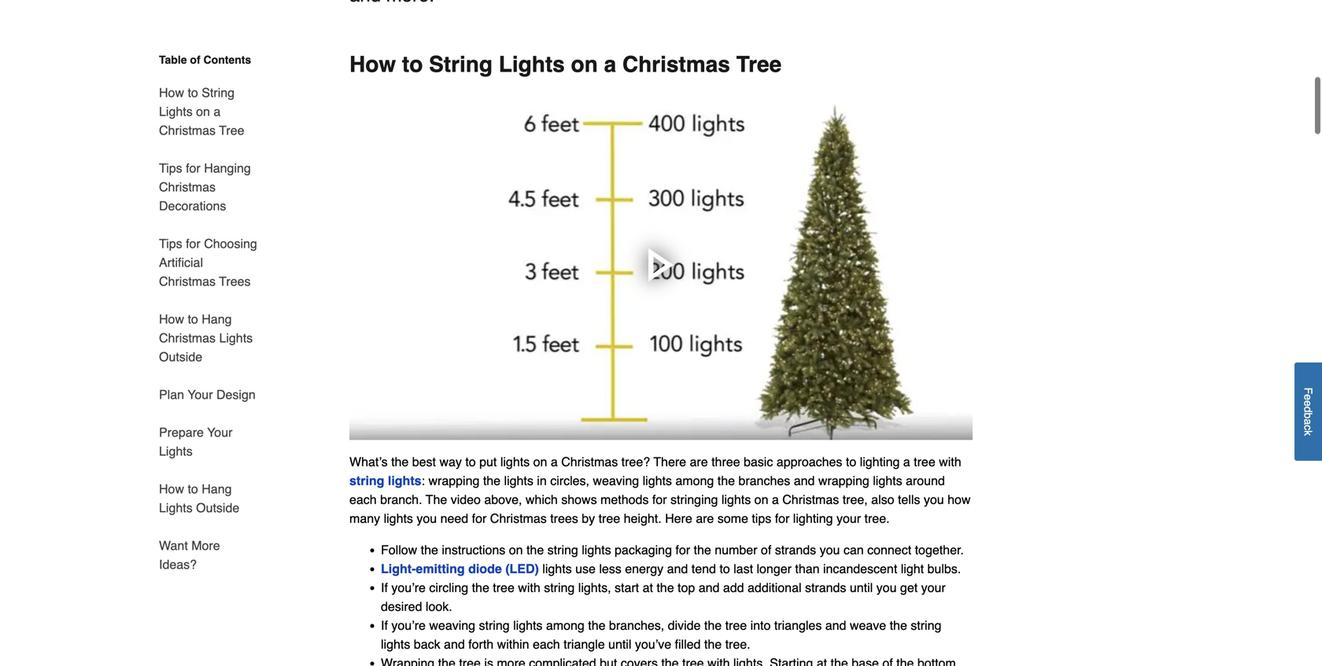 Task type: describe. For each thing, give the bounding box(es) containing it.
best
[[412, 455, 436, 470]]

f
[[1302, 388, 1315, 395]]

branches
[[739, 474, 790, 488]]

tips for tips for choosing artificial christmas trees
[[159, 237, 182, 251]]

look.
[[426, 600, 452, 614]]

1 you're from the top
[[391, 581, 426, 596]]

packaging
[[615, 543, 672, 558]]

how to hang lights outside
[[159, 482, 239, 516]]

want more ideas?
[[159, 539, 220, 572]]

also
[[871, 493, 894, 507]]

lighting inside "what's the best way to put lights on a christmas tree? there are three basic approaches to lighting a tree with string lights"
[[860, 455, 900, 470]]

lights,
[[578, 581, 611, 596]]

lighting inside : wrapping the lights in circles, weaving lights among the branches and wrapping lights around each branch. the video above, which shows methods for stringing lights on a christmas tree, also tells you how many lights you need for christmas trees by tree height. here are some tips for lighting your tree.
[[793, 512, 833, 526]]

incandescent
[[823, 562, 897, 577]]

2 you're from the top
[[391, 619, 426, 633]]

lights up use
[[582, 543, 611, 558]]

trees
[[550, 512, 578, 526]]

your inside : wrapping the lights in circles, weaving lights among the branches and wrapping lights around each branch. the video above, which shows methods for stringing lights on a christmas tree, also tells you how many lights you need for christmas trees by tree height. here are some tips for lighting your tree.
[[837, 512, 861, 526]]

you left 'get' on the bottom of page
[[877, 581, 897, 596]]

at
[[643, 581, 653, 596]]

circles,
[[550, 474, 589, 488]]

for down the video
[[472, 512, 487, 526]]

1 if from the top
[[381, 581, 388, 596]]

table of contents
[[159, 54, 251, 66]]

the right at
[[657, 581, 674, 596]]

how to hang christmas lights outside link
[[159, 301, 258, 376]]

string inside how to string lights on a christmas tree link
[[202, 85, 235, 100]]

filled
[[675, 638, 701, 652]]

connect
[[867, 543, 912, 558]]

0 horizontal spatial until
[[608, 638, 632, 652]]

2 if from the top
[[381, 619, 388, 633]]

0 vertical spatial string
[[429, 52, 493, 77]]

christmas inside tips for hanging christmas decorations
[[159, 180, 216, 194]]

(led)
[[505, 562, 539, 577]]

want more ideas? link
[[159, 527, 258, 575]]

here
[[665, 512, 692, 526]]

branches,
[[609, 619, 664, 633]]

how
[[948, 493, 971, 507]]

there
[[654, 455, 686, 470]]

back
[[414, 638, 440, 652]]

lights inside how to string lights on a christmas tree
[[159, 104, 193, 119]]

of inside follow the instructions on the string lights packaging for the number of strands you can connect together. light-emitting diode (led) lights use less energy and tend to last longer than incandescent light bulbs. if you're circling the tree with string lights, start at the top and add additional strands until you get your desired look. if you're weaving string lights among the branches, divide the tree into triangles and weave the string lights back and forth within each triangle until you've filled the tree.
[[761, 543, 772, 558]]

tend
[[692, 562, 716, 577]]

triangle
[[564, 638, 605, 652]]

tree?
[[621, 455, 650, 470]]

your for prepare
[[207, 425, 233, 440]]

put
[[479, 455, 497, 470]]

prepare your lights link
[[159, 414, 258, 471]]

hang for outside
[[202, 482, 232, 497]]

the up tend at right
[[694, 543, 711, 558]]

less
[[599, 562, 622, 577]]

tree inside : wrapping the lights in circles, weaving lights among the branches and wrapping lights around each branch. the video above, which shows methods for stringing lights on a christmas tree, also tells you how many lights you need for christmas trees by tree height. here are some tips for lighting your tree.
[[599, 512, 620, 526]]

how for how to string lights on a christmas tree link
[[159, 85, 184, 100]]

0 vertical spatial tree
[[736, 52, 782, 77]]

weave
[[850, 619, 886, 633]]

:
[[422, 474, 425, 488]]

and up top
[[667, 562, 688, 577]]

and down tend at right
[[699, 581, 720, 596]]

by
[[582, 512, 595, 526]]

b
[[1302, 413, 1315, 419]]

what's
[[349, 455, 388, 470]]

plan your design
[[159, 388, 256, 402]]

divide
[[668, 619, 701, 633]]

to inside how to hang lights outside
[[188, 482, 198, 497]]

energy
[[625, 562, 664, 577]]

the right the weave at bottom right
[[890, 619, 907, 633]]

f e e d b a c k button
[[1295, 363, 1322, 461]]

ideas?
[[159, 558, 197, 572]]

your inside follow the instructions on the string lights packaging for the number of strands you can connect together. light-emitting diode (led) lights use less energy and tend to last longer than incandescent light bulbs. if you're circling the tree with string lights, start at the top and add additional strands until you get your desired look. if you're weaving string lights among the branches, divide the tree into triangles and weave the string lights back and forth within each triangle until you've filled the tree.
[[921, 581, 946, 596]]

video
[[451, 493, 481, 507]]

many
[[349, 512, 380, 526]]

and left forth
[[444, 638, 465, 652]]

branch.
[[380, 493, 422, 507]]

top
[[678, 581, 695, 596]]

1 wrapping from the left
[[429, 474, 480, 488]]

lights up branch.
[[388, 474, 422, 488]]

contents
[[203, 54, 251, 66]]

tips for hanging christmas decorations
[[159, 161, 251, 213]]

follow the instructions on the string lights packaging for the number of strands you can connect together. light-emitting diode (led) lights use less energy and tend to last longer than incandescent light bulbs. if you're circling the tree with string lights, start at the top and add additional strands until you get your desired look. if you're weaving string lights among the branches, divide the tree into triangles and weave the string lights back and forth within each triangle until you've filled the tree.
[[381, 543, 964, 652]]

follow
[[381, 543, 417, 558]]

into
[[751, 619, 771, 633]]

around
[[906, 474, 945, 488]]

the down diode
[[472, 581, 489, 596]]

you left the can
[[820, 543, 840, 558]]

f e e d b a c k
[[1302, 388, 1315, 436]]

2 e from the top
[[1302, 401, 1315, 407]]

your for plan
[[188, 388, 213, 402]]

0 vertical spatial strands
[[775, 543, 816, 558]]

plan
[[159, 388, 184, 402]]

for up "height."
[[652, 493, 667, 507]]

the up (led)
[[527, 543, 544, 558]]

additional
[[748, 581, 802, 596]]

to inside how to hang christmas lights outside
[[188, 312, 198, 327]]

lights left in
[[504, 474, 534, 488]]

weaving inside : wrapping the lights in circles, weaving lights among the branches and wrapping lights around each branch. the video above, which shows methods for stringing lights on a christmas tree, also tells you how many lights you need for christmas trees by tree height. here are some tips for lighting your tree.
[[593, 474, 639, 488]]

weaving inside follow the instructions on the string lights packaging for the number of strands you can connect together. light-emitting diode (led) lights use less energy and tend to last longer than incandescent light bulbs. if you're circling the tree with string lights, start at the top and add additional strands until you get your desired look. if you're weaving string lights among the branches, divide the tree into triangles and weave the string lights back and forth within each triangle until you've filled the tree.
[[429, 619, 475, 633]]

a inside : wrapping the lights in circles, weaving lights among the branches and wrapping lights around each branch. the video above, which shows methods for stringing lights on a christmas tree, also tells you how many lights you need for christmas trees by tree height. here are some tips for lighting your tree.
[[772, 493, 779, 507]]

prepare your lights
[[159, 425, 233, 459]]

three
[[712, 455, 740, 470]]

are inside : wrapping the lights in circles, weaving lights among the branches and wrapping lights around each branch. the video above, which shows methods for stringing lights on a christmas tree, also tells you how many lights you need for christmas trees by tree height. here are some tips for lighting your tree.
[[696, 512, 714, 526]]

for inside tips for hanging christmas decorations
[[186, 161, 201, 176]]

a inside 'button'
[[1302, 419, 1315, 425]]

how to string lights on a christmas tree link
[[159, 74, 258, 150]]

tree. inside follow the instructions on the string lights packaging for the number of strands you can connect together. light-emitting diode (led) lights use less energy and tend to last longer than incandescent light bulbs. if you're circling the tree with string lights, start at the top and add additional strands until you get your desired look. if you're weaving string lights among the branches, divide the tree into triangles and weave the string lights back and forth within each triangle until you've filled the tree.
[[725, 638, 751, 652]]

string up use
[[548, 543, 578, 558]]

tree down (led)
[[493, 581, 515, 596]]

choosing
[[204, 237, 257, 251]]

: wrapping the lights in circles, weaving lights among the branches and wrapping lights around each branch. the video above, which shows methods for stringing lights on a christmas tree, also tells you how many lights you need for christmas trees by tree height. here are some tips for lighting your tree.
[[349, 474, 971, 526]]

1 e from the top
[[1302, 395, 1315, 401]]

how for how to hang lights outside link
[[159, 482, 184, 497]]

instructions
[[442, 543, 506, 558]]

and left the weave at bottom right
[[825, 619, 846, 633]]

height.
[[624, 512, 662, 526]]

some
[[718, 512, 748, 526]]

2 wrapping from the left
[[818, 474, 870, 488]]

the down three
[[718, 474, 735, 488]]

christmas inside how to string lights on a christmas tree
[[159, 123, 216, 138]]

string left lights,
[[544, 581, 575, 596]]

tree,
[[843, 493, 868, 507]]

on inside follow the instructions on the string lights packaging for the number of strands you can connect together. light-emitting diode (led) lights use less energy and tend to last longer than incandescent light bulbs. if you're circling the tree with string lights, start at the top and add additional strands until you get your desired look. if you're weaving string lights among the branches, divide the tree into triangles and weave the string lights back and forth within each triangle until you've filled the tree.
[[509, 543, 523, 558]]

for right tips
[[775, 512, 790, 526]]

c
[[1302, 425, 1315, 431]]

triangles
[[774, 619, 822, 633]]



Task type: locate. For each thing, give the bounding box(es) containing it.
tips for choosing artificial christmas trees
[[159, 237, 257, 289]]

lights inside how to hang lights outside
[[159, 501, 193, 516]]

table of contents element
[[140, 52, 258, 575]]

strands up than
[[775, 543, 816, 558]]

artificial
[[159, 255, 203, 270]]

a video demonstrating different methods for lighting a christmas tree. image
[[349, 90, 973, 440]]

lights inside how to hang christmas lights outside
[[219, 331, 253, 346]]

for inside follow the instructions on the string lights packaging for the number of strands you can connect together. light-emitting diode (led) lights use less energy and tend to last longer than incandescent light bulbs. if you're circling the tree with string lights, start at the top and add additional strands until you get your desired look. if you're weaving string lights among the branches, divide the tree into triangles and weave the string lights back and forth within each triangle until you've filled the tree.
[[676, 543, 690, 558]]

prepare
[[159, 425, 204, 440]]

1 horizontal spatial string
[[429, 52, 493, 77]]

get
[[900, 581, 918, 596]]

of right table
[[190, 54, 200, 66]]

lights up the some
[[722, 493, 751, 507]]

0 vertical spatial weaving
[[593, 474, 639, 488]]

string up forth
[[479, 619, 510, 633]]

design
[[216, 388, 256, 402]]

are down stringing
[[696, 512, 714, 526]]

0 vertical spatial of
[[190, 54, 200, 66]]

each inside follow the instructions on the string lights packaging for the number of strands you can connect together. light-emitting diode (led) lights use less energy and tend to last longer than incandescent light bulbs. if you're circling the tree with string lights, start at the top and add additional strands until you get your desired look. if you're weaving string lights among the branches, divide the tree into triangles and weave the string lights back and forth within each triangle until you've filled the tree.
[[533, 638, 560, 652]]

0 vertical spatial outside
[[159, 350, 202, 364]]

tips up decorations at the left top
[[159, 161, 182, 176]]

0 vertical spatial tree.
[[865, 512, 890, 526]]

add
[[723, 581, 744, 596]]

weaving up methods
[[593, 474, 639, 488]]

outside inside how to hang lights outside
[[196, 501, 239, 516]]

the right divide at the right of page
[[704, 619, 722, 633]]

light
[[901, 562, 924, 577]]

light-emitting diode (led) link
[[381, 562, 539, 577]]

outside up the plan
[[159, 350, 202, 364]]

tips up artificial in the top of the page
[[159, 237, 182, 251]]

circling
[[429, 581, 468, 596]]

the up the emitting
[[421, 543, 438, 558]]

0 horizontal spatial of
[[190, 54, 200, 66]]

for inside tips for choosing artificial christmas trees
[[186, 237, 201, 251]]

light-
[[381, 562, 416, 577]]

on inside : wrapping the lights in circles, weaving lights among the branches and wrapping lights around each branch. the video above, which shows methods for stringing lights on a christmas tree, also tells you how many lights you need for christmas trees by tree height. here are some tips for lighting your tree.
[[755, 493, 769, 507]]

tree up the around on the right
[[914, 455, 936, 470]]

0 horizontal spatial tree
[[219, 123, 244, 138]]

1 horizontal spatial wrapping
[[818, 474, 870, 488]]

wrapping down way
[[429, 474, 480, 488]]

the right filled
[[704, 638, 722, 652]]

hang down trees
[[202, 312, 232, 327]]

basic
[[744, 455, 773, 470]]

among up triangle
[[546, 619, 585, 633]]

tree left into
[[725, 619, 747, 633]]

1 vertical spatial weaving
[[429, 619, 475, 633]]

0 vertical spatial your
[[837, 512, 861, 526]]

the up string lights link
[[391, 455, 409, 470]]

how inside how to hang christmas lights outside
[[159, 312, 184, 327]]

plan your design link
[[159, 376, 256, 414]]

1 vertical spatial with
[[518, 581, 541, 596]]

wrapping up tree,
[[818, 474, 870, 488]]

the inside "what's the best way to put lights on a christmas tree? there are three basic approaches to lighting a tree with string lights"
[[391, 455, 409, 470]]

d
[[1302, 407, 1315, 413]]

tree inside how to string lights on a christmas tree
[[219, 123, 244, 138]]

want
[[159, 539, 188, 553]]

1 hang from the top
[[202, 312, 232, 327]]

desired
[[381, 600, 422, 614]]

use
[[575, 562, 596, 577]]

1 horizontal spatial tree.
[[865, 512, 890, 526]]

of up longer
[[761, 543, 772, 558]]

stringing
[[671, 493, 718, 507]]

christmas inside "what's the best way to put lights on a christmas tree? there are three basic approaches to lighting a tree with string lights"
[[561, 455, 618, 470]]

1 vertical spatial until
[[608, 638, 632, 652]]

0 horizontal spatial with
[[518, 581, 541, 596]]

0 vertical spatial you're
[[391, 581, 426, 596]]

bulbs.
[[928, 562, 961, 577]]

decorations
[[159, 199, 226, 213]]

together.
[[915, 543, 964, 558]]

number
[[715, 543, 758, 558]]

lights inside prepare your lights
[[159, 444, 193, 459]]

each up many
[[349, 493, 377, 507]]

you down the
[[417, 512, 437, 526]]

among
[[676, 474, 714, 488], [546, 619, 585, 633]]

how to string lights on a christmas tree inside table of contents element
[[159, 85, 244, 138]]

until down branches,
[[608, 638, 632, 652]]

lighting up than
[[793, 512, 833, 526]]

among inside : wrapping the lights in circles, weaving lights among the branches and wrapping lights around each branch. the video above, which shows methods for stringing lights on a christmas tree, also tells you how many lights you need for christmas trees by tree height. here are some tips for lighting your tree.
[[676, 474, 714, 488]]

wrapping
[[429, 474, 480, 488], [818, 474, 870, 488]]

among inside follow the instructions on the string lights packaging for the number of strands you can connect together. light-emitting diode (led) lights use less energy and tend to last longer than incandescent light bulbs. if you're circling the tree with string lights, start at the top and add additional strands until you get your desired look. if you're weaving string lights among the branches, divide the tree into triangles and weave the string lights back and forth within each triangle until you've filled the tree.
[[546, 619, 585, 633]]

1 horizontal spatial lighting
[[860, 455, 900, 470]]

you're
[[391, 581, 426, 596], [391, 619, 426, 633]]

to inside follow the instructions on the string lights packaging for the number of strands you can connect together. light-emitting diode (led) lights use less energy and tend to last longer than incandescent light bulbs. if you're circling the tree with string lights, start at the top and add additional strands until you get your desired look. if you're weaving string lights among the branches, divide the tree into triangles and weave the string lights back and forth within each triangle until you've filled the tree.
[[720, 562, 730, 577]]

on inside "what's the best way to put lights on a christmas tree? there are three basic approaches to lighting a tree with string lights"
[[533, 455, 547, 470]]

tree right 'by'
[[599, 512, 620, 526]]

forth
[[468, 638, 494, 652]]

your down bulbs.
[[921, 581, 946, 596]]

if
[[381, 581, 388, 596], [381, 619, 388, 633]]

1 horizontal spatial with
[[939, 455, 961, 470]]

trees
[[219, 274, 251, 289]]

your right the plan
[[188, 388, 213, 402]]

for up artificial in the top of the page
[[186, 237, 201, 251]]

lights right put
[[500, 455, 530, 470]]

shows
[[561, 493, 597, 507]]

your inside prepare your lights
[[207, 425, 233, 440]]

each right within
[[533, 638, 560, 652]]

0 horizontal spatial lighting
[[793, 512, 833, 526]]

lights left the back
[[381, 638, 410, 652]]

lights
[[499, 52, 565, 77], [159, 104, 193, 119], [219, 331, 253, 346], [159, 444, 193, 459], [159, 501, 193, 516]]

above,
[[484, 493, 522, 507]]

hang down prepare your lights link
[[202, 482, 232, 497]]

1 vertical spatial your
[[207, 425, 233, 440]]

2 hang from the top
[[202, 482, 232, 497]]

outside
[[159, 350, 202, 364], [196, 501, 239, 516]]

among up stringing
[[676, 474, 714, 488]]

hang inside how to hang lights outside
[[202, 482, 232, 497]]

to
[[402, 52, 423, 77], [188, 85, 198, 100], [188, 312, 198, 327], [465, 455, 476, 470], [846, 455, 856, 470], [188, 482, 198, 497], [720, 562, 730, 577]]

0 horizontal spatial how to string lights on a christmas tree
[[159, 85, 244, 138]]

string
[[349, 474, 384, 488], [548, 543, 578, 558], [544, 581, 575, 596], [479, 619, 510, 633], [911, 619, 942, 633]]

tree inside "what's the best way to put lights on a christmas tree? there are three basic approaches to lighting a tree with string lights"
[[914, 455, 936, 470]]

last
[[734, 562, 753, 577]]

1 vertical spatial tips
[[159, 237, 182, 251]]

string
[[429, 52, 493, 77], [202, 85, 235, 100]]

0 horizontal spatial your
[[837, 512, 861, 526]]

tree. inside : wrapping the lights in circles, weaving lights among the branches and wrapping lights around each branch. the video above, which shows methods for stringing lights on a christmas tree, also tells you how many lights you need for christmas trees by tree height. here are some tips for lighting your tree.
[[865, 512, 890, 526]]

e up b at the bottom right
[[1302, 401, 1315, 407]]

1 horizontal spatial weaving
[[593, 474, 639, 488]]

tips inside tips for hanging christmas decorations
[[159, 161, 182, 176]]

string down 'get' on the bottom of page
[[911, 619, 942, 633]]

tips for hanging christmas decorations link
[[159, 150, 258, 225]]

hanging
[[204, 161, 251, 176]]

with inside "what's the best way to put lights on a christmas tree? there are three basic approaches to lighting a tree with string lights"
[[939, 455, 961, 470]]

0 horizontal spatial tree.
[[725, 638, 751, 652]]

0 vertical spatial among
[[676, 474, 714, 488]]

outside inside how to hang christmas lights outside
[[159, 350, 202, 364]]

tips for tips for hanging christmas decorations
[[159, 161, 182, 176]]

1 vertical spatial each
[[533, 638, 560, 652]]

lights down branch.
[[384, 512, 413, 526]]

and
[[794, 474, 815, 488], [667, 562, 688, 577], [699, 581, 720, 596], [825, 619, 846, 633], [444, 638, 465, 652]]

0 vertical spatial tips
[[159, 161, 182, 176]]

0 vertical spatial hang
[[202, 312, 232, 327]]

1 vertical spatial hang
[[202, 482, 232, 497]]

you
[[924, 493, 944, 507], [417, 512, 437, 526], [820, 543, 840, 558], [877, 581, 897, 596]]

each inside : wrapping the lights in circles, weaving lights among the branches and wrapping lights around each branch. the video above, which shows methods for stringing lights on a christmas tree, also tells you how many lights you need for christmas trees by tree height. here are some tips for lighting your tree.
[[349, 493, 377, 507]]

approaches
[[777, 455, 842, 470]]

0 horizontal spatial weaving
[[429, 619, 475, 633]]

1 vertical spatial lighting
[[793, 512, 833, 526]]

1 vertical spatial tree.
[[725, 638, 751, 652]]

0 vertical spatial each
[[349, 493, 377, 507]]

1 vertical spatial your
[[921, 581, 946, 596]]

1 vertical spatial strands
[[805, 581, 846, 596]]

0 horizontal spatial wrapping
[[429, 474, 480, 488]]

0 horizontal spatial each
[[349, 493, 377, 507]]

christmas inside how to hang christmas lights outside
[[159, 331, 216, 346]]

1 vertical spatial are
[[696, 512, 714, 526]]

diode
[[468, 562, 502, 577]]

1 vertical spatial string
[[202, 85, 235, 100]]

if down light-
[[381, 581, 388, 596]]

1 horizontal spatial tree
[[736, 52, 782, 77]]

are inside "what's the best way to put lights on a christmas tree? there are three basic approaches to lighting a tree with string lights"
[[690, 455, 708, 470]]

string inside "what's the best way to put lights on a christmas tree? there are three basic approaches to lighting a tree with string lights"
[[349, 474, 384, 488]]

hang inside how to hang christmas lights outside
[[202, 312, 232, 327]]

for down here
[[676, 543, 690, 558]]

1 vertical spatial you're
[[391, 619, 426, 633]]

tree. down into
[[725, 638, 751, 652]]

1 horizontal spatial until
[[850, 581, 873, 596]]

lights up within
[[513, 619, 543, 633]]

0 horizontal spatial among
[[546, 619, 585, 633]]

0 vertical spatial are
[[690, 455, 708, 470]]

you're down "desired"
[[391, 619, 426, 633]]

start
[[615, 581, 639, 596]]

which
[[526, 493, 558, 507]]

and down 'approaches'
[[794, 474, 815, 488]]

tree. down also
[[865, 512, 890, 526]]

weaving down look.
[[429, 619, 475, 633]]

tips
[[159, 161, 182, 176], [159, 237, 182, 251]]

with up the around on the right
[[939, 455, 961, 470]]

you down the around on the right
[[924, 493, 944, 507]]

lighting up also
[[860, 455, 900, 470]]

0 horizontal spatial string
[[202, 85, 235, 100]]

to inside how to string lights on a christmas tree
[[188, 85, 198, 100]]

1 vertical spatial outside
[[196, 501, 239, 516]]

1 tips from the top
[[159, 161, 182, 176]]

until
[[850, 581, 873, 596], [608, 638, 632, 652]]

your right prepare
[[207, 425, 233, 440]]

for left hanging
[[186, 161, 201, 176]]

methods
[[601, 493, 649, 507]]

how inside how to hang lights outside
[[159, 482, 184, 497]]

tips
[[752, 512, 772, 526]]

0 vertical spatial how to string lights on a christmas tree
[[349, 52, 782, 77]]

1 vertical spatial among
[[546, 619, 585, 633]]

you've
[[635, 638, 671, 652]]

lights left use
[[543, 562, 572, 577]]

tells
[[898, 493, 920, 507]]

the
[[426, 493, 447, 507]]

1 vertical spatial tree
[[219, 123, 244, 138]]

more
[[191, 539, 220, 553]]

how for how to hang christmas lights outside link on the left of page
[[159, 312, 184, 327]]

table
[[159, 54, 187, 66]]

1 horizontal spatial among
[[676, 474, 714, 488]]

0 vertical spatial until
[[850, 581, 873, 596]]

1 vertical spatial how to string lights on a christmas tree
[[159, 85, 244, 138]]

and inside : wrapping the lights in circles, weaving lights among the branches and wrapping lights around each branch. the video above, which shows methods for stringing lights on a christmas tree, also tells you how many lights you need for christmas trees by tree height. here are some tips for lighting your tree.
[[794, 474, 815, 488]]

are left three
[[690, 455, 708, 470]]

2 tips from the top
[[159, 237, 182, 251]]

you're up "desired"
[[391, 581, 426, 596]]

in
[[537, 474, 547, 488]]

how to hang christmas lights outside
[[159, 312, 253, 364]]

lights
[[500, 455, 530, 470], [388, 474, 422, 488], [504, 474, 534, 488], [643, 474, 672, 488], [873, 474, 902, 488], [722, 493, 751, 507], [384, 512, 413, 526], [582, 543, 611, 558], [543, 562, 572, 577], [513, 619, 543, 633], [381, 638, 410, 652]]

hang for lights
[[202, 312, 232, 327]]

with down (led)
[[518, 581, 541, 596]]

the down put
[[483, 474, 501, 488]]

until down incandescent
[[850, 581, 873, 596]]

tree
[[914, 455, 936, 470], [599, 512, 620, 526], [493, 581, 515, 596], [725, 619, 747, 633]]

0 vertical spatial with
[[939, 455, 961, 470]]

the up triangle
[[588, 619, 606, 633]]

1 vertical spatial if
[[381, 619, 388, 633]]

if down "desired"
[[381, 619, 388, 633]]

christmas inside tips for choosing artificial christmas trees
[[159, 274, 216, 289]]

within
[[497, 638, 529, 652]]

with inside follow the instructions on the string lights packaging for the number of strands you can connect together. light-emitting diode (led) lights use less energy and tend to last longer than incandescent light bulbs. if you're circling the tree with string lights, start at the top and add additional strands until you get your desired look. if you're weaving string lights among the branches, divide the tree into triangles and weave the string lights back and forth within each triangle until you've filled the tree.
[[518, 581, 541, 596]]

your
[[837, 512, 861, 526], [921, 581, 946, 596]]

0 vertical spatial if
[[381, 581, 388, 596]]

tips for choosing artificial christmas trees link
[[159, 225, 258, 301]]

1 vertical spatial of
[[761, 543, 772, 558]]

strands
[[775, 543, 816, 558], [805, 581, 846, 596]]

string lights link
[[349, 474, 422, 488]]

outside up more
[[196, 501, 239, 516]]

0 vertical spatial your
[[188, 388, 213, 402]]

tips inside tips for choosing artificial christmas trees
[[159, 237, 182, 251]]

each
[[349, 493, 377, 507], [533, 638, 560, 652]]

how to string lights on a christmas tree
[[349, 52, 782, 77], [159, 85, 244, 138]]

lights up also
[[873, 474, 902, 488]]

string down what's at the left of page
[[349, 474, 384, 488]]

1 horizontal spatial of
[[761, 543, 772, 558]]

0 vertical spatial lighting
[[860, 455, 900, 470]]

strands down than
[[805, 581, 846, 596]]

1 horizontal spatial how to string lights on a christmas tree
[[349, 52, 782, 77]]

your down tree,
[[837, 512, 861, 526]]

emitting
[[416, 562, 465, 577]]

e up d
[[1302, 395, 1315, 401]]

lights down there
[[643, 474, 672, 488]]

1 horizontal spatial your
[[921, 581, 946, 596]]

a inside how to string lights on a christmas tree
[[214, 104, 221, 119]]

can
[[844, 543, 864, 558]]

with
[[939, 455, 961, 470], [518, 581, 541, 596]]

than
[[795, 562, 820, 577]]

1 horizontal spatial each
[[533, 638, 560, 652]]

what's the best way to put lights on a christmas tree? there are three basic approaches to lighting a tree with string lights
[[349, 455, 961, 488]]



Task type: vqa. For each thing, say whether or not it's contained in the screenshot.
Add To Cart
no



